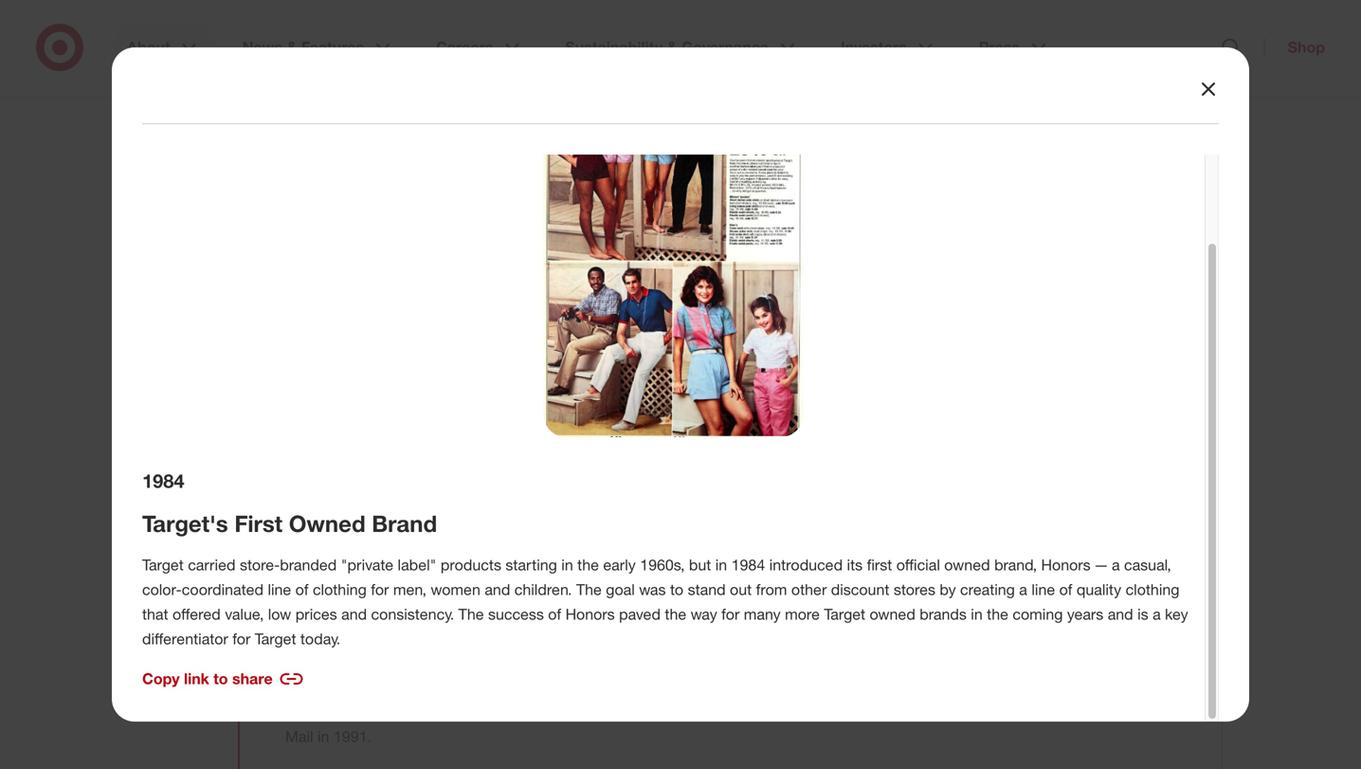 Task type: describe. For each thing, give the bounding box(es) containing it.
official inside the target carried store-branded "private label" products starting in the early 1960s, but in 1984 introduced its first official owned brand, honors — a casual, color-coordinated line of clothing for men, women and children. the goal was to stand out from other discount stores by creating a line of quality clothing that offered value, low prices and consistency. the success of honors paved the way for many more target owned brands in the coming years and is a key differentiator for target today.
[[897, 556, 941, 574]]

ceo.
[[593, 56, 627, 74]]

launched.
[[690, 372, 755, 391]]

bob
[[285, 31, 314, 50]]

in right but
[[716, 556, 727, 574]]

message
[[285, 703, 347, 721]]

0 vertical spatial target's first owned brand
[[285, 307, 777, 354]]

other
[[792, 580, 827, 599]]

t-
[[893, 703, 906, 721]]

0 vertical spatial the
[[285, 372, 311, 391]]

2 horizontal spatial of
[[1060, 580, 1073, 599]]

1960s,
[[640, 556, 685, 574]]

coming
[[1013, 605, 1063, 623]]

that
[[142, 605, 168, 623]]

the up company's at left top
[[421, 31, 442, 50]]

color-
[[142, 580, 182, 599]]

target down discount
[[824, 605, 866, 623]]

2 vertical spatial first
[[285, 638, 366, 684]]

the down creating
[[987, 605, 1009, 623]]

discount
[[831, 580, 890, 599]]

wide.
[[725, 703, 761, 721]]

0 horizontal spatial and
[[341, 605, 367, 623]]

serving
[[539, 56, 588, 74]]

first inside message switch, target's first email system, rolled out company-wide. it was replaced by t- mail in 1991.
[[462, 703, 488, 721]]

longest-
[[483, 56, 539, 74]]

share
[[232, 669, 273, 688]]

out inside message switch, target's first email system, rolled out company-wide. it was replaced by t- mail in 1991.
[[630, 703, 652, 721]]

1984 inside the target carried store-branded "private label" products starting in the early 1960s, but in 1984 introduced its first official owned brand, honors — a casual, color-coordinated line of clothing for men, women and children. the goal was to stand out from other discount stores by creating a line of quality clothing that offered value, low prices and consistency. the success of honors paved the way for many more target owned brands in the coming years and is a key differentiator for target today.
[[732, 556, 765, 574]]

1995
[[141, 592, 191, 620]]

target carried store-branded "private label" products starting in the early 1960s, but in 1984 introduced its first official owned brand, honors — a casual, color-coordinated line of clothing for men, women and children. the goal was to stand out from other discount stores by creating a line of quality clothing that offered value, low prices and consistency. the success of honors paved the way for many more target owned brands in the coming years and is a key differentiator for target today.
[[142, 556, 1189, 648]]

was inside the bob ulrich became the sixth target president after the role was vacant for three years; he later became the company's longest-serving ceo.
[[688, 31, 714, 50]]

differentiator
[[142, 630, 228, 648]]

today.
[[301, 630, 341, 648]]

later
[[285, 56, 315, 74]]

0 horizontal spatial 1984
[[142, 469, 184, 492]]

1986
[[285, 597, 328, 620]]

by inside the target carried store-branded "private label" products starting in the early 1960s, but in 1984 introduced its first official owned brand, honors — a casual, color-coordinated line of clothing for men, women and children. the goal was to stand out from other discount stores by creating a line of quality clothing that offered value, low prices and consistency. the success of honors paved the way for many more target owned brands in the coming years and is a key differentiator for target today.
[[940, 580, 956, 599]]

ulrich
[[318, 31, 357, 50]]

target up wide.
[[677, 638, 789, 684]]

copy link to share button
[[142, 668, 303, 690]]

target down low
[[255, 630, 296, 648]]

target up the color- at the left bottom of page
[[142, 556, 184, 574]]

company's
[[405, 56, 479, 74]]

2 horizontal spatial and
[[1108, 605, 1134, 623]]

system,
[[532, 703, 584, 721]]

three
[[790, 31, 825, 50]]

stores
[[894, 580, 936, 599]]

early
[[603, 556, 636, 574]]

company-
[[657, 703, 725, 721]]

0 vertical spatial first
[[515, 372, 540, 391]]

way
[[691, 605, 718, 623]]

years;
[[829, 31, 870, 50]]

years
[[1068, 605, 1104, 623]]

prices
[[296, 605, 337, 623]]

owned inside dialog
[[289, 510, 366, 537]]

goal
[[606, 580, 635, 599]]

role
[[658, 31, 683, 50]]

products
[[441, 556, 502, 574]]

message switch, target's first email system, rolled out company-wide. it was replaced by t- mail in 1991.
[[285, 703, 906, 746]]

2 vertical spatial a
[[1153, 605, 1161, 623]]

in down creating
[[971, 605, 983, 623]]

email
[[492, 703, 528, 721]]

out inside the target carried store-branded "private label" products starting in the early 1960s, but in 1984 introduced its first official owned brand, honors — a casual, color-coordinated line of clothing for men, women and children. the goal was to stand out from other discount stores by creating a line of quality clothing that offered value, low prices and consistency. the success of honors paved the way for many more target owned brands in the coming years and is a key differentiator for target today.
[[730, 580, 752, 599]]

1990
[[141, 526, 191, 553]]

2 horizontal spatial honors
[[1042, 556, 1091, 574]]

email
[[376, 638, 476, 684]]

store-
[[240, 556, 280, 574]]

from
[[756, 580, 787, 599]]

0 vertical spatial official
[[545, 372, 588, 391]]

link
[[184, 669, 209, 688]]

president
[[529, 31, 593, 50]]

0 horizontal spatial honors
[[315, 372, 364, 391]]

quality
[[1077, 580, 1122, 599]]

1 horizontal spatial of
[[548, 605, 561, 623]]

2 vertical spatial the
[[459, 605, 484, 623]]

the left company's at left top
[[379, 56, 400, 74]]

0 horizontal spatial owned
[[593, 372, 639, 391]]

after
[[597, 31, 628, 50]]

stand
[[688, 580, 726, 599]]

for down "private
[[371, 580, 389, 599]]

low
[[268, 605, 291, 623]]

for down value,
[[233, 630, 251, 648]]

to inside the target carried store-branded "private label" products starting in the early 1960s, but in 1984 introduced its first official owned brand, honors — a casual, color-coordinated line of clothing for men, women and children. the goal was to stand out from other discount stores by creating a line of quality clothing that offered value, low prices and consistency. the success of honors paved the way for many more target owned brands in the coming years and is a key differentiator for target today.
[[670, 580, 684, 599]]

2 line from the left
[[1032, 580, 1056, 599]]

target's first owned brand button
[[285, 307, 777, 354]]

copy link to share
[[142, 669, 273, 688]]

success
[[488, 605, 544, 623]]

the left early
[[578, 556, 599, 574]]

1990 link
[[133, 525, 200, 554]]

label"
[[398, 556, 437, 574]]

mail
[[285, 727, 313, 746]]

shop
[[1288, 38, 1326, 56]]

value,
[[225, 605, 264, 623]]



Task type: locate. For each thing, give the bounding box(es) containing it.
was
[[688, 31, 714, 50], [639, 580, 666, 599], [778, 703, 805, 721]]

brand up label"
[[372, 510, 437, 537]]

0 horizontal spatial official
[[545, 372, 588, 391]]

0 horizontal spatial of
[[296, 580, 309, 599]]

1 vertical spatial to
[[214, 669, 228, 688]]

official down target's first owned brand button
[[545, 372, 588, 391]]

honors
[[315, 372, 364, 391], [1042, 556, 1091, 574], [566, 605, 615, 623]]

1 horizontal spatial was
[[688, 31, 714, 50]]

branded
[[280, 556, 337, 574]]

0 horizontal spatial owned
[[289, 510, 366, 537]]

by inside message switch, target's first email system, rolled out company-wide. it was replaced by t- mail in 1991.
[[873, 703, 889, 721]]

first left email on the left bottom of the page
[[462, 703, 488, 721]]

0 horizontal spatial the
[[285, 372, 311, 391]]

0 horizontal spatial clothing
[[313, 580, 367, 599]]

a right the —
[[1112, 556, 1120, 574]]

1984 up 1990
[[142, 469, 184, 492]]

offered
[[173, 605, 221, 623]]

for inside the bob ulrich became the sixth target president after the role was vacant for three years; he later became the company's longest-serving ceo.
[[768, 31, 786, 50]]

of
[[296, 580, 309, 599], [1060, 580, 1073, 599], [548, 605, 561, 623]]

1 vertical spatial out
[[630, 703, 652, 721]]

first down prices
[[285, 638, 366, 684]]

line up coming
[[1032, 580, 1056, 599]]

0 vertical spatial owned
[[530, 307, 658, 354]]

the
[[421, 31, 442, 50], [632, 31, 654, 50], [379, 56, 400, 74], [578, 556, 599, 574], [665, 605, 687, 623], [987, 605, 1009, 623]]

and
[[485, 580, 510, 599], [341, 605, 367, 623], [1108, 605, 1134, 623]]

at
[[631, 638, 666, 684]]

first right its
[[867, 556, 893, 574]]

brand inside button
[[668, 307, 777, 354]]

in up children.
[[562, 556, 573, 574]]

1 vertical spatial 1984
[[732, 556, 765, 574]]

of down children.
[[548, 605, 561, 623]]

1 vertical spatial was
[[639, 580, 666, 599]]

target's first owned brand
[[285, 307, 777, 354], [142, 510, 437, 537]]

in inside message switch, target's first email system, rolled out company-wide. it was replaced by t- mail in 1991.
[[318, 727, 329, 746]]

a
[[1112, 556, 1120, 574], [1020, 580, 1028, 599], [1153, 605, 1161, 623]]

line
[[268, 580, 291, 599], [1032, 580, 1056, 599]]

0 horizontal spatial was
[[639, 580, 666, 599]]

0 horizontal spatial line
[[268, 580, 291, 599]]

1 vertical spatial official
[[897, 556, 941, 574]]

1985 link
[[133, 459, 200, 487]]

introduced
[[770, 556, 843, 574]]

1991.
[[334, 727, 372, 746]]

first down target's first owned brand button
[[515, 372, 540, 391]]

owned inside button
[[530, 307, 658, 354]]

became right ulrich
[[361, 31, 417, 50]]

1 horizontal spatial to
[[670, 580, 684, 599]]

1 horizontal spatial a
[[1112, 556, 1120, 574]]

first up store-
[[235, 510, 283, 537]]

but
[[689, 556, 711, 574]]

1 line from the left
[[268, 580, 291, 599]]

2 vertical spatial honors
[[566, 605, 615, 623]]

coordinated
[[182, 580, 264, 599]]

target's first owned brand inside dialog
[[142, 510, 437, 537]]

of up years
[[1060, 580, 1073, 599]]

1 horizontal spatial brand
[[668, 307, 777, 354]]

1 vertical spatial first
[[867, 556, 893, 574]]

target's first owned brand up branded
[[142, 510, 437, 537]]

0 horizontal spatial to
[[214, 669, 228, 688]]

target's inside button
[[285, 307, 429, 354]]

in right mail
[[318, 727, 329, 746]]

he
[[874, 31, 891, 50]]

for
[[768, 31, 786, 50], [371, 580, 389, 599], [722, 605, 740, 623], [233, 630, 251, 648]]

1984 up from
[[732, 556, 765, 574]]

2 vertical spatial owned
[[870, 605, 916, 623]]

women
[[431, 580, 481, 599]]

its
[[847, 556, 863, 574]]

target's inside message switch, target's first email system, rolled out company-wide. it was replaced by t- mail in 1991.
[[405, 703, 458, 721]]

1 vertical spatial target's first owned brand
[[142, 510, 437, 537]]

bob ulrich became the sixth target president after the role was vacant for three years; he later became the company's longest-serving ceo.
[[285, 31, 891, 74]]

2 vertical spatial was
[[778, 703, 805, 721]]

2 horizontal spatial a
[[1153, 605, 1161, 623]]

brand, left the launched.
[[643, 372, 685, 391]]

by
[[940, 580, 956, 599], [873, 703, 889, 721]]

0 vertical spatial brand
[[668, 307, 777, 354]]

clothing down casual,
[[1126, 580, 1180, 599]]

line up low
[[268, 580, 291, 599]]

2 horizontal spatial clothing
[[1126, 580, 1180, 599]]

for right way
[[722, 605, 740, 623]]

0 horizontal spatial a
[[1020, 580, 1028, 599]]

out
[[730, 580, 752, 599], [630, 703, 652, 721]]

1 vertical spatial honors
[[1042, 556, 1091, 574]]

1 horizontal spatial owned
[[870, 605, 916, 623]]

1 horizontal spatial official
[[897, 556, 941, 574]]

0 vertical spatial owned
[[593, 372, 639, 391]]

creating
[[961, 580, 1015, 599]]

—
[[1095, 556, 1108, 574]]

system
[[487, 638, 620, 684]]

to
[[670, 580, 684, 599], [214, 669, 228, 688]]

clothing
[[369, 372, 423, 391], [313, 580, 367, 599], [1126, 580, 1180, 599]]

consistency.
[[371, 605, 454, 623]]

paved
[[619, 605, 661, 623]]

1 horizontal spatial first
[[515, 372, 540, 391]]

1 horizontal spatial owned
[[530, 307, 658, 354]]

men,
[[393, 580, 427, 599]]

official
[[545, 372, 588, 391], [897, 556, 941, 574]]

brand, inside the target carried store-branded "private label" products starting in the early 1960s, but in 1984 introduced its first official owned brand, honors — a casual, color-coordinated line of clothing for men, women and children. the goal was to stand out from other discount stores by creating a line of quality clothing that offered value, low prices and consistency. the success of honors paved the way for many more target owned brands in the coming years and is a key differentiator for target today.
[[995, 556, 1037, 574]]

to right link
[[214, 669, 228, 688]]

and left is
[[1108, 605, 1134, 623]]

2 horizontal spatial was
[[778, 703, 805, 721]]

target inside the bob ulrich became the sixth target president after the role was vacant for three years; he later became the company's longest-serving ceo.
[[483, 31, 524, 50]]

brand inside dialog
[[372, 510, 437, 537]]

brand up the launched.
[[668, 307, 777, 354]]

switch,
[[351, 703, 401, 721]]

sixth
[[447, 31, 479, 50]]

0 horizontal spatial first
[[462, 703, 488, 721]]

0 vertical spatial out
[[730, 580, 752, 599]]

1 vertical spatial the
[[576, 580, 602, 599]]

for left three
[[768, 31, 786, 50]]

1985
[[141, 459, 191, 487]]

line,
[[427, 372, 454, 391]]

1 vertical spatial owned
[[289, 510, 366, 537]]

1 horizontal spatial and
[[485, 580, 510, 599]]

target's first owned brand up the honors clothing line, target's first official owned brand, launched.
[[285, 307, 777, 354]]

1 horizontal spatial out
[[730, 580, 752, 599]]

owned up the honors clothing line, target's first official owned brand, launched.
[[530, 307, 658, 354]]

0 vertical spatial by
[[940, 580, 956, 599]]

a up coming
[[1020, 580, 1028, 599]]

was inside message switch, target's first email system, rolled out company-wide. it was replaced by t- mail in 1991.
[[778, 703, 805, 721]]

"private
[[341, 556, 394, 574]]

1 horizontal spatial line
[[1032, 580, 1056, 599]]

children.
[[515, 580, 572, 599]]

1 horizontal spatial clothing
[[369, 372, 423, 391]]

1 horizontal spatial by
[[940, 580, 956, 599]]

1995 link
[[133, 592, 200, 620]]

brands
[[920, 605, 967, 623]]

was down 1960s,
[[639, 580, 666, 599]]

the left way
[[665, 605, 687, 623]]

1 vertical spatial became
[[319, 56, 375, 74]]

1 horizontal spatial honors
[[566, 605, 615, 623]]

is
[[1138, 605, 1149, 623]]

became down ulrich
[[319, 56, 375, 74]]

was right it
[[778, 703, 805, 721]]

first email system at target
[[285, 638, 789, 684]]

brand, up creating
[[995, 556, 1037, 574]]

1 vertical spatial a
[[1020, 580, 1028, 599]]

first inside button
[[439, 307, 519, 354]]

first inside dialog
[[235, 510, 283, 537]]

key
[[1166, 605, 1189, 623]]

more
[[785, 605, 820, 623]]

by left t-
[[873, 703, 889, 721]]

2 horizontal spatial owned
[[945, 556, 991, 574]]

1 horizontal spatial brand,
[[995, 556, 1037, 574]]

0 horizontal spatial brand,
[[643, 372, 685, 391]]

0 vertical spatial a
[[1112, 556, 1120, 574]]

a right is
[[1153, 605, 1161, 623]]

casual,
[[1125, 556, 1172, 574]]

of down branded
[[296, 580, 309, 599]]

owned up branded
[[289, 510, 366, 537]]

0 vertical spatial honors
[[315, 372, 364, 391]]

out left from
[[730, 580, 752, 599]]

and right prices
[[341, 605, 367, 623]]

2 horizontal spatial first
[[439, 307, 519, 354]]

0 vertical spatial became
[[361, 31, 417, 50]]

it
[[765, 703, 774, 721]]

2 vertical spatial first
[[462, 703, 488, 721]]

0 horizontal spatial first
[[235, 510, 283, 537]]

0 vertical spatial was
[[688, 31, 714, 50]]

0 horizontal spatial brand
[[372, 510, 437, 537]]

replaced
[[809, 703, 868, 721]]

1 vertical spatial brand
[[372, 510, 437, 537]]

first up "line,"
[[439, 307, 519, 354]]

out right rolled
[[630, 703, 652, 721]]

in
[[562, 556, 573, 574], [716, 556, 727, 574], [971, 605, 983, 623], [318, 727, 329, 746]]

target's first owned brand dialog
[[0, 0, 1362, 769]]

1 vertical spatial owned
[[945, 556, 991, 574]]

2 horizontal spatial the
[[576, 580, 602, 599]]

target up longest-
[[483, 31, 524, 50]]

1 horizontal spatial 1984
[[732, 556, 765, 574]]

brand
[[668, 307, 777, 354], [372, 510, 437, 537]]

was inside the target carried store-branded "private label" products starting in the early 1960s, but in 1984 introduced its first official owned brand, honors — a casual, color-coordinated line of clothing for men, women and children. the goal was to stand out from other discount stores by creating a line of quality clothing that offered value, low prices and consistency. the success of honors paved the way for many more target owned brands in the coming years and is a key differentiator for target today.
[[639, 580, 666, 599]]

rolled
[[588, 703, 626, 721]]

0 horizontal spatial by
[[873, 703, 889, 721]]

became
[[361, 31, 417, 50], [319, 56, 375, 74]]

1 horizontal spatial the
[[459, 605, 484, 623]]

1 vertical spatial brand,
[[995, 556, 1037, 574]]

by up brands
[[940, 580, 956, 599]]

copy
[[142, 669, 180, 688]]

1 horizontal spatial first
[[285, 638, 366, 684]]

target's inside dialog
[[142, 510, 228, 537]]

vacant
[[719, 31, 764, 50]]

0 vertical spatial to
[[670, 580, 684, 599]]

a group of people posing for a photo image
[[544, 53, 804, 437]]

carried
[[188, 556, 236, 574]]

0 vertical spatial 1984
[[142, 469, 184, 492]]

to down 1960s,
[[670, 580, 684, 599]]

brand,
[[643, 372, 685, 391], [995, 556, 1037, 574]]

1984
[[142, 469, 184, 492], [732, 556, 765, 574]]

first inside the target carried store-branded "private label" products starting in the early 1960s, but in 1984 introduced its first official owned brand, honors — a casual, color-coordinated line of clothing for men, women and children. the goal was to stand out from other discount stores by creating a line of quality clothing that offered value, low prices and consistency. the success of honors paved the way for many more target owned brands in the coming years and is a key differentiator for target today.
[[867, 556, 893, 574]]

0 horizontal spatial out
[[630, 703, 652, 721]]

clothing left "line,"
[[369, 372, 423, 391]]

2 horizontal spatial first
[[867, 556, 893, 574]]

clothing up prices
[[313, 580, 367, 599]]

many
[[744, 605, 781, 623]]

starting
[[506, 556, 557, 574]]

shop link
[[1265, 38, 1326, 57]]

0 vertical spatial brand,
[[643, 372, 685, 391]]

was right role
[[688, 31, 714, 50]]

to inside copy link to share button
[[214, 669, 228, 688]]

and up success on the bottom of the page
[[485, 580, 510, 599]]

the left role
[[632, 31, 654, 50]]

owned
[[530, 307, 658, 354], [289, 510, 366, 537]]

official up stores
[[897, 556, 941, 574]]

1 vertical spatial by
[[873, 703, 889, 721]]

the honors clothing line, target's first official owned brand, launched.
[[285, 372, 755, 391]]

1 vertical spatial first
[[235, 510, 283, 537]]

target's
[[285, 307, 429, 354], [458, 372, 511, 391], [142, 510, 228, 537], [405, 703, 458, 721]]

owned
[[593, 372, 639, 391], [945, 556, 991, 574], [870, 605, 916, 623]]

0 vertical spatial first
[[439, 307, 519, 354]]



Task type: vqa. For each thing, say whether or not it's contained in the screenshot.
By
yes



